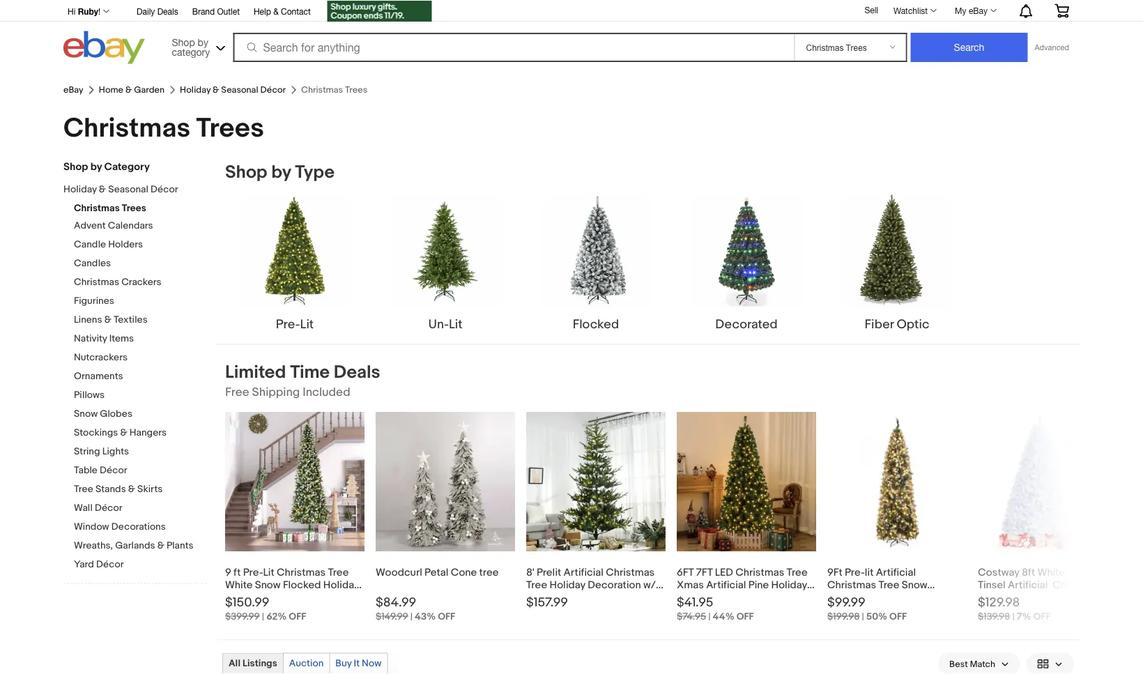 Task type: vqa. For each thing, say whether or not it's contained in the screenshot.
All
yes



Task type: locate. For each thing, give the bounding box(es) containing it.
holiday up $157.99
[[550, 578, 585, 591]]

1 horizontal spatial ebay
[[969, 6, 988, 15]]

3 | from the left
[[708, 610, 711, 622]]

off inside $99.99 $199.98 | 50% off
[[890, 610, 907, 622]]

0 vertical spatial ebay
[[969, 6, 988, 15]]

by left type
[[271, 162, 291, 183]]

holiday down shop by category
[[63, 184, 97, 196]]

1 vertical spatial home
[[677, 591, 706, 603]]

garden
[[134, 85, 165, 95]]

christmas inside 8' prelit artificial christmas tree holiday decoration w/ 1026 tips, led light
[[606, 566, 655, 578]]

flocked inside flocked link
[[573, 316, 619, 332]]

1 horizontal spatial led
[[575, 591, 593, 603]]

fiber optic
[[865, 316, 929, 332]]

costway 8ft white iridescent tinsel artificial christmas tree w/1636 branch tips image
[[978, 412, 1117, 551]]

0 vertical spatial seasonal
[[221, 85, 258, 95]]

outlet
[[217, 6, 240, 16]]

1 horizontal spatial artificial
[[706, 578, 746, 591]]

led right $150.99
[[296, 591, 314, 603]]

holiday right pine
[[771, 578, 807, 591]]

w/ left 6ft
[[643, 578, 656, 591]]

artificial up tips,
[[564, 566, 604, 578]]

0 vertical spatial lights
[[102, 446, 129, 458]]

tree inside 9 ft pre-lit christmas tree white snow flocked holiday decoration w/ led lights
[[328, 566, 349, 578]]

off right 62%
[[289, 610, 306, 622]]

listings
[[243, 658, 277, 670]]

ornaments
[[74, 371, 123, 382]]

by down brand
[[198, 36, 208, 48]]

0 vertical spatial pre-
[[276, 316, 300, 332]]

decorated link
[[677, 195, 816, 333]]

1 off from the left
[[289, 610, 306, 622]]

shop left type
[[225, 162, 267, 183]]

0 horizontal spatial artificial
[[564, 566, 604, 578]]

2 horizontal spatial shop
[[225, 162, 267, 183]]

| left 50%
[[862, 610, 864, 622]]

decoration inside 9 ft pre-lit christmas tree white snow flocked holiday decoration w/ led lights
[[225, 591, 278, 603]]

off inside $84.99 $149.99 | 43% off
[[438, 610, 455, 622]]

0 horizontal spatial by
[[90, 161, 102, 173]]

shop by category banner
[[60, 0, 1080, 68]]

1 vertical spatial snow
[[255, 578, 281, 591]]

off for $84.99
[[438, 610, 455, 622]]

fiber
[[865, 316, 894, 332]]

shop for shop by type
[[225, 162, 267, 183]]

seasonal down shop by category dropdown button on the top of page
[[221, 85, 258, 95]]

deals right daily
[[157, 6, 178, 16]]

62%
[[266, 610, 287, 622]]

white inside 9 ft pre-lit christmas tree white snow flocked holiday decoration w/ led lights
[[225, 578, 253, 591]]

& down shop by category dropdown button on the top of page
[[213, 85, 219, 95]]

ebay left home & garden
[[63, 85, 83, 95]]

43%
[[415, 610, 436, 622]]

0 vertical spatial home
[[99, 85, 123, 95]]

0 horizontal spatial home
[[99, 85, 123, 95]]

1 horizontal spatial lit
[[300, 316, 314, 332]]

holiday down category
[[180, 85, 211, 95]]

buy
[[336, 658, 352, 670]]

1026
[[526, 591, 548, 603]]

1 vertical spatial trees
[[122, 203, 146, 214]]

1 horizontal spatial by
[[198, 36, 208, 48]]

snow inside 9 ft pre-lit christmas tree white snow flocked holiday decoration w/ led lights
[[255, 578, 281, 591]]

shop down brand
[[172, 36, 195, 48]]

linens
[[74, 314, 102, 326]]

flocked image
[[540, 195, 652, 306]]

1 vertical spatial deals
[[334, 362, 380, 383]]

seasonal down category
[[108, 184, 148, 196]]

ft
[[234, 566, 241, 578]]

daily deals link
[[137, 4, 178, 20]]

6ft 7ft led christmas tree xmas artificial pine holiday home decor w/metal stand image
[[677, 412, 816, 551]]

$74.95 text field
[[677, 610, 706, 622]]

home right ebay link
[[99, 85, 123, 95]]

$399.99 text field
[[225, 610, 260, 622]]

crackers
[[121, 276, 161, 288]]

| inside $129.98 $139.98 | 7% off
[[1012, 610, 1015, 622]]

nutcrackers link
[[74, 352, 206, 365]]

led
[[715, 566, 733, 578], [296, 591, 314, 603], [575, 591, 593, 603]]

seasonal inside the holiday & seasonal décor christmas trees advent calendars candle holders candles christmas crackers figurines linens & textiles nativity items nutcrackers ornaments pillows snow globes stockings & hangers string lights table décor tree stands & skirts wall décor window decorations wreaths, garlands & plants yard décor
[[108, 184, 148, 196]]

$149.99
[[376, 610, 408, 622]]

| left 44%
[[708, 610, 711, 622]]

tree up $139.98 text field
[[978, 591, 999, 603]]

stands
[[96, 483, 126, 495]]

textiles
[[114, 314, 148, 326]]

0 horizontal spatial deals
[[157, 6, 178, 16]]

9 ft pre-lit christmas tree white snow flocked holiday decoration w/ led lights image
[[225, 412, 365, 551]]

main content
[[217, 161, 1117, 674]]

nativity items link
[[74, 333, 206, 346]]

$84.99 $149.99 | 43% off
[[376, 595, 455, 622]]

2 horizontal spatial by
[[271, 162, 291, 183]]

fiber optic image
[[842, 195, 953, 306]]

2 horizontal spatial led
[[715, 566, 733, 578]]

un-lit link
[[376, 195, 515, 333]]

off inside $41.95 $74.95 | 44% off
[[737, 610, 754, 622]]

lights down the stockings
[[102, 446, 129, 458]]

free
[[225, 385, 249, 399]]

tree up $157.99
[[526, 578, 547, 591]]

christmas up 62%
[[277, 566, 326, 578]]

1 horizontal spatial white
[[1038, 566, 1065, 578]]

pre lit image
[[239, 195, 351, 306]]

$139.98
[[978, 610, 1010, 622]]

1 | from the left
[[262, 610, 264, 622]]

trees up calendars
[[122, 203, 146, 214]]

seasonal for holiday & seasonal décor christmas trees advent calendars candle holders candles christmas crackers figurines linens & textiles nativity items nutcrackers ornaments pillows snow globes stockings & hangers string lights table décor tree stands & skirts wall décor window decorations wreaths, garlands & plants yard décor
[[108, 184, 148, 196]]

| inside $41.95 $74.95 | 44% off
[[708, 610, 711, 622]]

pre- up time
[[276, 316, 300, 332]]

off
[[289, 610, 306, 622], [438, 610, 455, 622], [737, 610, 754, 622], [890, 610, 907, 622], [1034, 610, 1051, 622]]

auction link
[[284, 654, 329, 674]]

4 | from the left
[[862, 610, 864, 622]]

string lights link
[[74, 446, 206, 459]]

off right 44%
[[737, 610, 754, 622]]

my
[[955, 6, 967, 15]]

1 horizontal spatial flocked
[[573, 316, 619, 332]]

tree left woodcurl
[[328, 566, 349, 578]]

yard décor link
[[74, 559, 206, 572]]

off right 43%
[[438, 610, 455, 622]]

string
[[74, 446, 100, 458]]

0 vertical spatial deals
[[157, 6, 178, 16]]

$41.95
[[677, 595, 713, 610]]

candle holders link
[[74, 239, 206, 252]]

artificial up $41.95 $74.95 | 44% off
[[706, 578, 746, 591]]

home up $74.95 text box
[[677, 591, 706, 603]]

off inside $150.99 $399.99 | 62% off
[[289, 610, 306, 622]]

main content containing shop by type
[[217, 161, 1117, 674]]

flocked inside 9 ft pre-lit christmas tree white snow flocked holiday decoration w/ led lights
[[283, 578, 321, 591]]

type
[[295, 162, 335, 183]]

0 horizontal spatial pre-
[[243, 566, 263, 578]]

decoration inside 8' prelit artificial christmas tree holiday decoration w/ 1026 tips, led light
[[588, 578, 641, 591]]

costway
[[978, 566, 1020, 578]]

petal
[[425, 566, 448, 578]]

snow down the pillows
[[74, 408, 98, 420]]

decoration up $399.99
[[225, 591, 278, 603]]

0 horizontal spatial flocked
[[283, 578, 321, 591]]

deals up included
[[334, 362, 380, 383]]

nativity
[[74, 333, 107, 345]]

off inside $129.98 $139.98 | 7% off
[[1034, 610, 1051, 622]]

tree
[[74, 483, 93, 495], [328, 566, 349, 578], [787, 566, 808, 578], [526, 578, 547, 591], [978, 591, 999, 603]]

un lit image
[[390, 195, 501, 306]]

decorated image
[[691, 195, 802, 306]]

get the coupon image
[[327, 1, 432, 22]]

advanced link
[[1028, 33, 1076, 61]]

pre- right ft
[[243, 566, 263, 578]]

1 horizontal spatial decoration
[[588, 578, 641, 591]]

4 off from the left
[[890, 610, 907, 622]]

5 off from the left
[[1034, 610, 1051, 622]]

1 vertical spatial ebay
[[63, 85, 83, 95]]

| for $150.99
[[262, 610, 264, 622]]

help & contact
[[254, 6, 311, 16]]

home inside 6ft 7ft led christmas tree xmas artificial pine holiday home decor w/metal stand
[[677, 591, 706, 603]]

| for $129.98
[[1012, 610, 1015, 622]]

your shopping cart image
[[1054, 4, 1070, 18]]

costway 8ft white iridescent tinsel artificial christmas tree w/1636 branch tips
[[978, 566, 1116, 603]]

5 | from the left
[[1012, 610, 1015, 622]]

by inside shop by category
[[198, 36, 208, 48]]

tree inside 8' prelit artificial christmas tree holiday decoration w/ 1026 tips, led light
[[526, 578, 547, 591]]

ebay right my
[[969, 6, 988, 15]]

led right 7ft
[[715, 566, 733, 578]]

white right 8ft
[[1038, 566, 1065, 578]]

1 vertical spatial holiday & seasonal décor link
[[63, 184, 196, 197]]

candle
[[74, 239, 106, 251]]

buy it now link
[[330, 654, 387, 674]]

holiday left woodcurl
[[323, 578, 359, 591]]

0 horizontal spatial shop
[[63, 161, 88, 173]]

& right help
[[273, 6, 279, 16]]

window
[[74, 521, 109, 533]]

0 horizontal spatial ebay
[[63, 85, 83, 95]]

lights inside 9 ft pre-lit christmas tree white snow flocked holiday decoration w/ led lights
[[316, 591, 345, 603]]

| for $84.99
[[410, 610, 413, 622]]

| left 62%
[[262, 610, 264, 622]]

$129.98 $139.98 | 7% off
[[978, 595, 1051, 622]]

wall décor link
[[74, 502, 206, 516]]

0 vertical spatial flocked
[[573, 316, 619, 332]]

$149.99 text field
[[376, 610, 408, 622]]

christmas up light
[[606, 566, 655, 578]]

& down shop by category
[[99, 184, 106, 196]]

$199.98 text field
[[827, 610, 860, 622]]

0 horizontal spatial w/
[[281, 591, 293, 603]]

0 horizontal spatial lights
[[102, 446, 129, 458]]

| inside $99.99 $199.98 | 50% off
[[862, 610, 864, 622]]

decoration
[[588, 578, 641, 591], [225, 591, 278, 603]]

1 horizontal spatial seasonal
[[221, 85, 258, 95]]

all listings
[[229, 658, 277, 670]]

deals inside limited time deals free shipping included
[[334, 362, 380, 383]]

stockings & hangers link
[[74, 427, 206, 440]]

none submit inside shop by category banner
[[911, 33, 1028, 62]]

candles link
[[74, 258, 206, 271]]

shop left category
[[63, 161, 88, 173]]

by for category
[[198, 36, 208, 48]]

holiday inside the holiday & seasonal décor christmas trees advent calendars candle holders candles christmas crackers figurines linens & textiles nativity items nutcrackers ornaments pillows snow globes stockings & hangers string lights table décor tree stands & skirts wall décor window decorations wreaths, garlands & plants yard décor
[[63, 184, 97, 196]]

deals
[[157, 6, 178, 16], [334, 362, 380, 383]]

christmas up advent
[[74, 203, 120, 214]]

8ft
[[1022, 566, 1035, 578]]

my ebay
[[955, 6, 988, 15]]

holiday inside 6ft 7ft led christmas tree xmas artificial pine holiday home decor w/metal stand
[[771, 578, 807, 591]]

auction
[[289, 658, 324, 670]]

None submit
[[911, 33, 1028, 62]]

christmas crackers link
[[74, 276, 206, 290]]

Search for anything text field
[[235, 34, 792, 61]]

tree inside 6ft 7ft led christmas tree xmas artificial pine holiday home decor w/metal stand
[[787, 566, 808, 578]]

tree up stand
[[787, 566, 808, 578]]

1 vertical spatial pre-
[[243, 566, 263, 578]]

by left category
[[90, 161, 102, 173]]

& left the skirts
[[128, 483, 135, 495]]

| left 43%
[[410, 610, 413, 622]]

snow up $150.99 $399.99 | 62% off in the left of the page
[[255, 578, 281, 591]]

0 horizontal spatial led
[[296, 591, 314, 603]]

1 horizontal spatial lights
[[316, 591, 345, 603]]

1 horizontal spatial snow
[[255, 578, 281, 591]]

1 horizontal spatial shop
[[172, 36, 195, 48]]

off right 50%
[[890, 610, 907, 622]]

1 vertical spatial seasonal
[[108, 184, 148, 196]]

1 vertical spatial lights
[[316, 591, 345, 603]]

holders
[[108, 239, 143, 251]]

lights left $84.99
[[316, 591, 345, 603]]

daily deals
[[137, 6, 178, 16]]

trees down holiday & seasonal décor
[[196, 112, 264, 145]]

décor
[[260, 85, 286, 95], [151, 184, 178, 196], [100, 465, 127, 476], [95, 502, 122, 514], [96, 559, 124, 571]]

| inside $84.99 $149.99 | 43% off
[[410, 610, 413, 622]]

$150.99 $399.99 | 62% off
[[225, 595, 306, 622]]

decoration right tips,
[[588, 578, 641, 591]]

1 horizontal spatial deals
[[334, 362, 380, 383]]

0 horizontal spatial white
[[225, 578, 253, 591]]

christmas up category
[[63, 112, 190, 145]]

by inside main content
[[271, 162, 291, 183]]

cone
[[451, 566, 477, 578]]

ebay link
[[63, 85, 83, 95]]

tree up wall
[[74, 483, 93, 495]]

lit for pre-
[[300, 316, 314, 332]]

0 vertical spatial holiday & seasonal décor link
[[180, 85, 286, 95]]

0 horizontal spatial lit
[[263, 566, 274, 578]]

w/ up 62%
[[281, 591, 293, 603]]

| left 7%
[[1012, 610, 1015, 622]]

shop inside shop by category
[[172, 36, 195, 48]]

shop by category button
[[166, 31, 228, 61]]

led inside 8' prelit artificial christmas tree holiday decoration w/ 1026 tips, led light
[[575, 591, 593, 603]]

stand
[[781, 591, 809, 603]]

off for $41.95
[[737, 610, 754, 622]]

1 vertical spatial flocked
[[283, 578, 321, 591]]

| inside $150.99 $399.99 | 62% off
[[262, 610, 264, 622]]

0 horizontal spatial decoration
[[225, 591, 278, 603]]

tinsel
[[978, 578, 1006, 591]]

& left plants
[[157, 540, 164, 552]]

3 off from the left
[[737, 610, 754, 622]]

off right 7%
[[1034, 610, 1051, 622]]

best
[[950, 659, 968, 669]]

8'
[[526, 566, 534, 578]]

2 | from the left
[[410, 610, 413, 622]]

led left light
[[575, 591, 593, 603]]

deals inside account navigation
[[157, 6, 178, 16]]

white
[[1038, 566, 1065, 578], [225, 578, 253, 591]]

0 vertical spatial snow
[[74, 408, 98, 420]]

0 horizontal spatial snow
[[74, 408, 98, 420]]

christmas up w/metal
[[736, 566, 784, 578]]

1 horizontal spatial home
[[677, 591, 706, 603]]

1 horizontal spatial w/
[[643, 578, 656, 591]]

0 vertical spatial trees
[[196, 112, 264, 145]]

snow globes link
[[74, 408, 206, 421]]

shop
[[172, 36, 195, 48], [63, 161, 88, 173], [225, 162, 267, 183]]

& left the garden
[[125, 85, 132, 95]]

2 horizontal spatial lit
[[449, 316, 463, 332]]

brand outlet link
[[192, 4, 240, 20]]

0 horizontal spatial seasonal
[[108, 184, 148, 196]]

2 off from the left
[[438, 610, 455, 622]]

0 horizontal spatial trees
[[122, 203, 146, 214]]

holiday
[[180, 85, 211, 95], [63, 184, 97, 196], [323, 578, 359, 591], [550, 578, 585, 591], [771, 578, 807, 591]]

white up $150.99
[[225, 578, 253, 591]]

account navigation
[[60, 0, 1080, 23]]



Task type: describe. For each thing, give the bounding box(es) containing it.
view: gallery view image
[[1037, 657, 1063, 671]]

off for $99.99
[[890, 610, 907, 622]]

limited time deals free shipping included
[[225, 362, 380, 399]]

w/ inside 9 ft pre-lit christmas tree white snow flocked holiday decoration w/ led lights
[[281, 591, 293, 603]]

daily
[[137, 6, 155, 16]]

decorated
[[715, 316, 778, 332]]

by for type
[[271, 162, 291, 183]]

best match
[[950, 659, 995, 669]]

linens & textiles link
[[74, 314, 206, 327]]

tree inside costway 8ft white iridescent tinsel artificial christmas tree w/1636 branch tips
[[978, 591, 999, 603]]

shop by category
[[63, 161, 150, 173]]

woodcurl
[[376, 566, 422, 578]]

christmas inside 6ft 7ft led christmas tree xmas artificial pine holiday home decor w/metal stand
[[736, 566, 784, 578]]

44%
[[713, 610, 734, 622]]

6ft 7ft led christmas tree xmas artificial pine holiday home decor w/metal stand
[[677, 566, 809, 603]]

un-
[[428, 316, 449, 332]]

shipping
[[252, 385, 300, 399]]

7ft
[[696, 566, 713, 578]]

all listings link
[[223, 654, 283, 674]]

advanced
[[1035, 43, 1069, 52]]

pine
[[749, 578, 769, 591]]

$157.99
[[526, 595, 568, 610]]

sell
[[865, 5, 878, 15]]

yard
[[74, 559, 94, 571]]

| for $99.99
[[862, 610, 864, 622]]

fiber optic link
[[827, 195, 967, 333]]

1 horizontal spatial trees
[[196, 112, 264, 145]]

my ebay link
[[947, 2, 1003, 19]]

decorations
[[111, 521, 166, 533]]

& down the globes
[[120, 427, 127, 439]]

lit for un-
[[449, 316, 463, 332]]

$150.99
[[225, 595, 269, 610]]

woodcurl petal cone tree
[[376, 566, 499, 578]]

category
[[104, 161, 150, 173]]

tree
[[479, 566, 499, 578]]

w/1636
[[1001, 591, 1035, 603]]

& inside account navigation
[[273, 6, 279, 16]]

garlands
[[115, 540, 155, 552]]

& right linens
[[104, 314, 111, 326]]

$199.98
[[827, 610, 860, 622]]

| for $41.95
[[708, 610, 711, 622]]

w/ inside 8' prelit artificial christmas tree holiday decoration w/ 1026 tips, led light
[[643, 578, 656, 591]]

artificial christmas
[[1008, 578, 1102, 591]]

brand outlet
[[192, 6, 240, 16]]

9 ft pre-lit christmas tree white snow flocked holiday decoration w/ led lights
[[225, 566, 359, 603]]

all
[[229, 658, 240, 670]]

off for $150.99
[[289, 610, 306, 622]]

lit inside 9 ft pre-lit christmas tree white snow flocked holiday decoration w/ led lights
[[263, 566, 274, 578]]

pre- inside 9 ft pre-lit christmas tree white snow flocked holiday decoration w/ led lights
[[243, 566, 263, 578]]

shop for shop by category
[[63, 161, 88, 173]]

9ft pre-lit artificial christmas tree snow flocked with 460 led lights pine cone image
[[827, 412, 967, 551]]

holiday & seasonal décor christmas trees advent calendars candle holders candles christmas crackers figurines linens & textiles nativity items nutcrackers ornaments pillows snow globes stockings & hangers string lights table décor tree stands & skirts wall décor window decorations wreaths, garlands & plants yard décor
[[63, 184, 193, 571]]

pillows
[[74, 389, 105, 401]]

pre-lit link
[[225, 195, 365, 333]]

holiday inside 8' prelit artificial christmas tree holiday decoration w/ 1026 tips, led light
[[550, 578, 585, 591]]

shop by category
[[172, 36, 210, 58]]

candles
[[74, 258, 111, 269]]

window decorations link
[[74, 521, 206, 534]]

off for $129.98
[[1034, 610, 1051, 622]]

holiday & seasonal décor
[[180, 85, 286, 95]]

pre-lit
[[276, 316, 314, 332]]

un-lit
[[428, 316, 463, 332]]

christmas trees
[[63, 112, 264, 145]]

buy it now
[[336, 658, 382, 670]]

table décor link
[[74, 465, 206, 478]]

figurines link
[[74, 295, 206, 308]]

christmas inside 9 ft pre-lit christmas tree white snow flocked holiday decoration w/ led lights
[[277, 566, 326, 578]]

advent
[[74, 220, 106, 232]]

tree inside the holiday & seasonal décor christmas trees advent calendars candle holders candles christmas crackers figurines linens & textiles nativity items nutcrackers ornaments pillows snow globes stockings & hangers string lights table décor tree stands & skirts wall décor window decorations wreaths, garlands & plants yard décor
[[74, 483, 93, 495]]

6ft
[[677, 566, 694, 578]]

decor
[[708, 591, 737, 603]]

contact
[[281, 6, 311, 16]]

home & garden
[[99, 85, 165, 95]]

trees inside the holiday & seasonal décor christmas trees advent calendars candle holders candles christmas crackers figurines linens & textiles nativity items nutcrackers ornaments pillows snow globes stockings & hangers string lights table décor tree stands & skirts wall décor window decorations wreaths, garlands & plants yard décor
[[122, 203, 146, 214]]

light
[[596, 591, 617, 603]]

$399.99
[[225, 610, 260, 622]]

calendars
[[108, 220, 153, 232]]

xmas
[[677, 578, 704, 591]]

included
[[303, 385, 350, 399]]

skirts
[[137, 483, 163, 495]]

watchlist link
[[886, 2, 943, 19]]

pillows link
[[74, 389, 206, 403]]

best match button
[[938, 653, 1021, 674]]

seasonal for holiday & seasonal décor
[[221, 85, 258, 95]]

artificial inside 6ft 7ft led christmas tree xmas artificial pine holiday home decor w/metal stand
[[706, 578, 746, 591]]

shop by type
[[225, 162, 335, 183]]

branch
[[1038, 591, 1071, 603]]

$74.95
[[677, 610, 706, 622]]

white inside costway 8ft white iridescent tinsel artificial christmas tree w/1636 branch tips
[[1038, 566, 1065, 578]]

wreaths, garlands & plants link
[[74, 540, 206, 553]]

lights inside the holiday & seasonal décor christmas trees advent calendars candle holders candles christmas crackers figurines linens & textiles nativity items nutcrackers ornaments pillows snow globes stockings & hangers string lights table décor tree stands & skirts wall décor window decorations wreaths, garlands & plants yard décor
[[102, 446, 129, 458]]

!
[[98, 6, 100, 16]]

holiday inside 9 ft pre-lit christmas tree white snow flocked holiday decoration w/ led lights
[[323, 578, 359, 591]]

8' prelit artificial christmas tree holiday decoration w/ 1026 tips, led light image
[[526, 412, 666, 551]]

ebay inside the my ebay link
[[969, 6, 988, 15]]

home & garden link
[[99, 85, 165, 95]]

led inside 6ft 7ft led christmas tree xmas artificial pine holiday home decor w/metal stand
[[715, 566, 733, 578]]

by for category
[[90, 161, 102, 173]]

figurines
[[74, 295, 114, 307]]

1 horizontal spatial pre-
[[276, 316, 300, 332]]

shop for shop by category
[[172, 36, 195, 48]]

table
[[74, 465, 97, 476]]

tips,
[[550, 591, 573, 603]]

hangers
[[129, 427, 167, 439]]

w/metal
[[740, 591, 779, 603]]

sell link
[[858, 5, 885, 15]]

help
[[254, 6, 271, 16]]

woodcurl petal cone tree image
[[376, 412, 515, 551]]

watchlist
[[894, 6, 928, 15]]

50%
[[866, 610, 887, 622]]

artificial inside 8' prelit artificial christmas tree holiday decoration w/ 1026 tips, led light
[[564, 566, 604, 578]]

iridescent
[[1067, 566, 1116, 578]]

prelit
[[537, 566, 561, 578]]

7%
[[1017, 610, 1031, 622]]

wreaths,
[[74, 540, 113, 552]]

christmas up figurines
[[74, 276, 119, 288]]

snow inside the holiday & seasonal décor christmas trees advent calendars candle holders candles christmas crackers figurines linens & textiles nativity items nutcrackers ornaments pillows snow globes stockings & hangers string lights table décor tree stands & skirts wall décor window decorations wreaths, garlands & plants yard décor
[[74, 408, 98, 420]]

hi ruby !
[[68, 6, 100, 16]]

9
[[225, 566, 231, 578]]

ruby
[[78, 6, 98, 16]]

$139.98 text field
[[978, 610, 1010, 622]]

led inside 9 ft pre-lit christmas tree white snow flocked holiday decoration w/ led lights
[[296, 591, 314, 603]]



